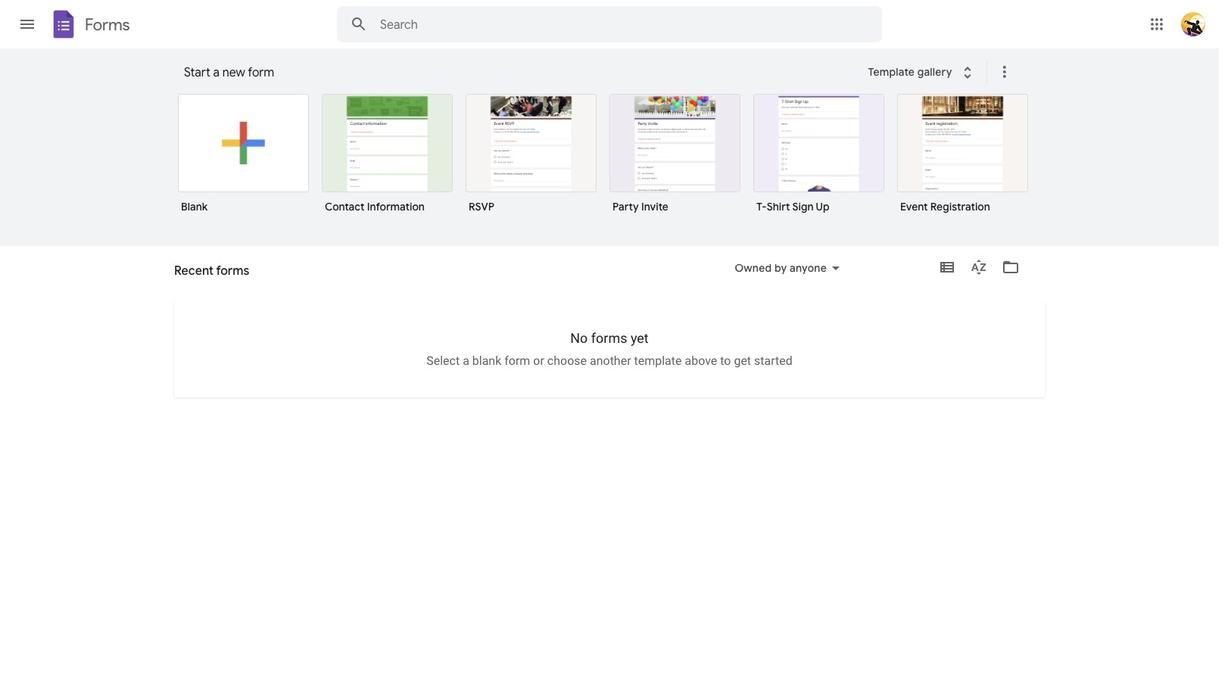 Task type: describe. For each thing, give the bounding box(es) containing it.
recent inside heading
[[174, 264, 214, 279]]

another
[[590, 354, 631, 368]]

template gallery button
[[858, 58, 987, 86]]

forms inside heading
[[216, 264, 249, 279]]

recent forms heading
[[174, 246, 249, 295]]

start a new form heading
[[184, 48, 858, 97]]

party invite option
[[610, 94, 741, 224]]

no forms yet region
[[174, 330, 1045, 368]]

main menu image
[[18, 15, 36, 33]]

more actions. image
[[993, 63, 1014, 81]]

event registration
[[901, 200, 991, 214]]

no forms yet select a blank form or choose another template above to get started
[[427, 330, 793, 368]]

1 recent forms from the top
[[174, 264, 249, 279]]

blank
[[181, 200, 208, 214]]

a inside heading
[[213, 65, 220, 80]]

up
[[816, 200, 830, 214]]

by
[[775, 261, 787, 275]]

no
[[571, 330, 588, 346]]

template
[[868, 65, 915, 78]]

Search bar text field
[[380, 17, 845, 33]]

t-shirt sign up
[[757, 200, 830, 214]]

search image
[[344, 9, 374, 39]]

rsvp option
[[466, 94, 597, 224]]

contact information option
[[322, 94, 453, 224]]

yet
[[631, 330, 649, 346]]

owned by anyone
[[735, 261, 827, 275]]

anyone
[[790, 261, 827, 275]]

form inside heading
[[248, 65, 274, 80]]

choose
[[548, 354, 587, 368]]

contact information
[[325, 200, 425, 214]]

owned
[[735, 261, 772, 275]]

contact
[[325, 200, 365, 214]]

or
[[533, 354, 545, 368]]

get
[[734, 354, 751, 368]]

event
[[901, 200, 928, 214]]



Task type: locate. For each thing, give the bounding box(es) containing it.
new
[[222, 65, 245, 80]]

started
[[754, 354, 793, 368]]

1 vertical spatial form
[[505, 354, 530, 368]]

registration
[[931, 200, 991, 214]]

form left or
[[505, 354, 530, 368]]

recent forms
[[174, 264, 249, 279], [174, 270, 240, 283]]

form inside no forms yet select a blank form or choose another template above to get started
[[505, 354, 530, 368]]

form right the new
[[248, 65, 274, 80]]

forms
[[85, 14, 130, 34]]

to
[[720, 354, 731, 368]]

start a new form
[[184, 65, 274, 80]]

form
[[248, 65, 274, 80], [505, 354, 530, 368]]

2 recent from the top
[[174, 270, 209, 283]]

t-
[[757, 200, 767, 214]]

blank
[[472, 354, 502, 368]]

start
[[184, 65, 210, 80]]

1 horizontal spatial a
[[463, 354, 469, 368]]

forms
[[216, 264, 249, 279], [211, 270, 240, 283], [591, 330, 628, 346]]

2 recent forms from the top
[[174, 270, 240, 283]]

0 horizontal spatial a
[[213, 65, 220, 80]]

0 horizontal spatial form
[[248, 65, 274, 80]]

rsvp
[[469, 200, 495, 214]]

information
[[367, 200, 425, 214]]

party invite
[[613, 200, 669, 214]]

above
[[685, 354, 717, 368]]

template
[[634, 354, 682, 368]]

recent
[[174, 264, 214, 279], [174, 270, 209, 283]]

forms link
[[48, 9, 130, 42]]

1 recent from the top
[[174, 264, 214, 279]]

a left the new
[[213, 65, 220, 80]]

a left blank
[[463, 354, 469, 368]]

t-shirt sign up option
[[754, 94, 885, 224]]

1 vertical spatial a
[[463, 354, 469, 368]]

invite
[[641, 200, 669, 214]]

template gallery
[[868, 65, 953, 78]]

party
[[613, 200, 639, 214]]

1 horizontal spatial form
[[505, 354, 530, 368]]

sign
[[793, 200, 814, 214]]

None search field
[[337, 6, 882, 42]]

select
[[427, 354, 460, 368]]

blank option
[[178, 94, 309, 224]]

list box containing blank
[[178, 91, 1049, 242]]

0 vertical spatial form
[[248, 65, 274, 80]]

forms inside no forms yet select a blank form or choose another template above to get started
[[591, 330, 628, 346]]

0 vertical spatial a
[[213, 65, 220, 80]]

owned by anyone button
[[725, 259, 850, 277]]

a
[[213, 65, 220, 80], [463, 354, 469, 368]]

list box
[[178, 91, 1049, 242]]

gallery
[[918, 65, 953, 78]]

event registration option
[[898, 94, 1029, 224]]

a inside no forms yet select a blank form or choose another template above to get started
[[463, 354, 469, 368]]

shirt
[[767, 200, 790, 214]]



Task type: vqa. For each thing, say whether or not it's contained in the screenshot.
Party Invite at top
yes



